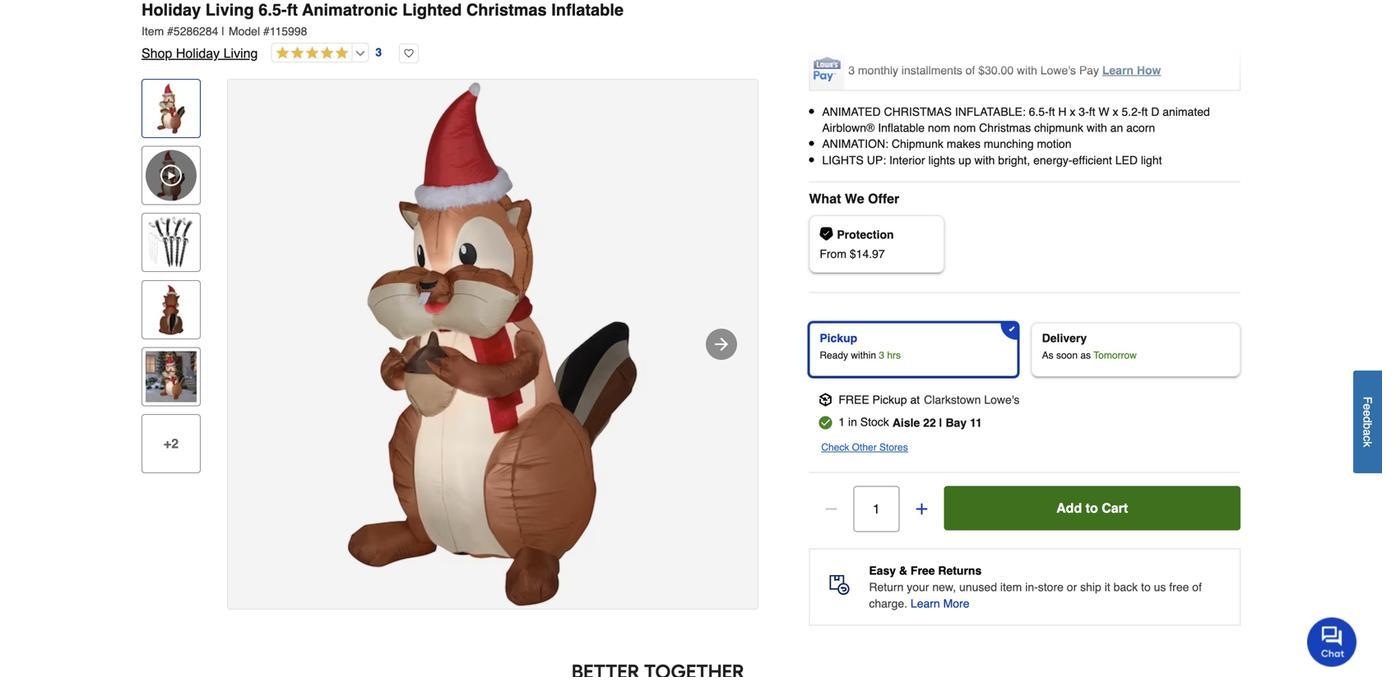 Task type: locate. For each thing, give the bounding box(es) containing it.
|
[[222, 25, 225, 38], [939, 417, 942, 430]]

how
[[1137, 64, 1161, 77]]

0 horizontal spatial with
[[975, 154, 995, 167]]

0 horizontal spatial learn
[[911, 598, 940, 611]]

makes
[[947, 138, 981, 151]]

inflatable inside holiday living 6.5-ft animatronic lighted christmas inflatable item # 5286284 | model # 115998
[[551, 0, 624, 19]]

lowe's left pay
[[1041, 64, 1076, 77]]

nom up makes at the top right of the page
[[954, 121, 976, 135]]

0 horizontal spatial of
[[966, 64, 975, 77]]

f e e d b a c k button
[[1353, 371, 1382, 474]]

chat invite button image
[[1307, 617, 1358, 668]]

protection from $14.97
[[820, 228, 894, 261]]

of left $30.00
[[966, 64, 975, 77]]

your
[[907, 581, 929, 594]]

hrs
[[887, 350, 901, 361]]

0 horizontal spatial 6.5-
[[259, 0, 287, 19]]

0 vertical spatial lowe's
[[1041, 64, 1076, 77]]

learn right pay
[[1102, 64, 1134, 77]]

christmas up munching
[[979, 121, 1031, 135]]

christmas
[[466, 0, 547, 19], [979, 121, 1031, 135]]

0 vertical spatial |
[[222, 25, 225, 38]]

11
[[970, 417, 982, 430]]

learn
[[1102, 64, 1134, 77], [911, 598, 940, 611]]

1 vertical spatial christmas
[[979, 121, 1031, 135]]

0 vertical spatial to
[[1086, 501, 1098, 516]]

add to cart
[[1056, 501, 1128, 516]]

plus image
[[913, 501, 930, 518]]

to right add
[[1086, 501, 1098, 516]]

1 horizontal spatial #
[[263, 25, 270, 38]]

christmas right lighted
[[466, 0, 547, 19]]

delivery
[[1042, 332, 1087, 345]]

pickup left at
[[873, 394, 907, 407]]

e
[[1361, 404, 1374, 410], [1361, 410, 1374, 417]]

we
[[845, 191, 864, 206]]

aisle
[[893, 417, 920, 430]]

pickup
[[820, 332, 857, 345], [873, 394, 907, 407]]

1 vertical spatial 3
[[849, 64, 855, 77]]

0 horizontal spatial |
[[222, 25, 225, 38]]

holiday
[[142, 0, 201, 19], [176, 46, 220, 61]]

ready
[[820, 350, 848, 361]]

0 vertical spatial learn
[[1102, 64, 1134, 77]]

to left us
[[1141, 581, 1151, 594]]

1 horizontal spatial inflatable
[[878, 121, 925, 135]]

1 horizontal spatial 3
[[849, 64, 855, 77]]

# right item
[[167, 25, 174, 38]]

+2
[[164, 436, 179, 452]]

with right $30.00
[[1017, 64, 1037, 77]]

2 horizontal spatial 3
[[879, 350, 884, 361]]

1 horizontal spatial christmas
[[979, 121, 1031, 135]]

| left model
[[222, 25, 225, 38]]

0 vertical spatial living
[[206, 0, 254, 19]]

b
[[1361, 423, 1374, 430]]

6.5- up 115998
[[259, 0, 287, 19]]

with down w
[[1087, 121, 1107, 135]]

x
[[1070, 105, 1076, 118], [1113, 105, 1119, 118]]

#
[[167, 25, 174, 38], [263, 25, 270, 38]]

add
[[1056, 501, 1082, 516]]

6.5- inside holiday living 6.5-ft animatronic lighted christmas inflatable item # 5286284 | model # 115998
[[259, 0, 287, 19]]

efficient
[[1072, 154, 1112, 167]]

0 vertical spatial pickup
[[820, 332, 857, 345]]

living
[[206, 0, 254, 19], [223, 46, 258, 61]]

0 horizontal spatial nom
[[928, 121, 950, 135]]

new,
[[932, 581, 956, 594]]

3 left heart outline icon
[[376, 46, 382, 59]]

e up 'b'
[[1361, 410, 1374, 417]]

d
[[1361, 417, 1374, 423]]

holiday living  #115998 - thumbnail image
[[146, 83, 197, 134]]

0 horizontal spatial 3
[[376, 46, 382, 59]]

motion
[[1037, 138, 1072, 151]]

pickup ready within 3 hrs
[[820, 332, 901, 361]]

what
[[809, 191, 841, 206]]

interior
[[889, 154, 925, 167]]

chipmunk
[[1034, 121, 1084, 135]]

e up d
[[1361, 404, 1374, 410]]

ft left d
[[1142, 105, 1148, 118]]

1 e from the top
[[1361, 404, 1374, 410]]

3 right lowes pay logo
[[849, 64, 855, 77]]

holiday living  #115998 - thumbnail2 image
[[146, 217, 197, 268]]

5.2-
[[1122, 105, 1142, 118]]

ft left h
[[1049, 105, 1055, 118]]

1 vertical spatial 6.5-
[[1029, 105, 1049, 118]]

pickup up ready
[[820, 332, 857, 345]]

0 horizontal spatial christmas
[[466, 0, 547, 19]]

1 vertical spatial inflatable
[[878, 121, 925, 135]]

better together heading
[[142, 659, 1175, 678]]

x right w
[[1113, 105, 1119, 118]]

0 vertical spatial 3
[[376, 46, 382, 59]]

inflatable inside animated christmas inflatable: 6.5-ft h x 3-ft w x 5.2-ft d animated airblown® inflatable nom nom christmas chipmunk with an acorn animation: chipmunk makes munching motion lights up: interior lights up with bright, energy-efficient led light
[[878, 121, 925, 135]]

0 horizontal spatial lowe's
[[984, 394, 1020, 407]]

1 vertical spatial pickup
[[873, 394, 907, 407]]

ft inside holiday living 6.5-ft animatronic lighted christmas inflatable item # 5286284 | model # 115998
[[287, 0, 298, 19]]

inflatable
[[551, 0, 624, 19], [878, 121, 925, 135]]

of right free
[[1192, 581, 1202, 594]]

0 horizontal spatial to
[[1086, 501, 1098, 516]]

1 vertical spatial to
[[1141, 581, 1151, 594]]

k
[[1361, 442, 1374, 448]]

0 vertical spatial christmas
[[466, 0, 547, 19]]

1 horizontal spatial to
[[1141, 581, 1151, 594]]

lowe's right clarkstown
[[984, 394, 1020, 407]]

1 horizontal spatial x
[[1113, 105, 1119, 118]]

3 left hrs
[[879, 350, 884, 361]]

learn down your
[[911, 598, 940, 611]]

2 horizontal spatial with
[[1087, 121, 1107, 135]]

1 vertical spatial learn
[[911, 598, 940, 611]]

unused
[[959, 581, 997, 594]]

lighted
[[402, 0, 462, 19]]

bright,
[[998, 154, 1030, 167]]

of inside easy & free returns return your new, unused item in-store or ship it back to us free of charge.
[[1192, 581, 1202, 594]]

1 horizontal spatial |
[[939, 417, 942, 430]]

5 stars image
[[272, 46, 348, 61]]

6.5- left h
[[1029, 105, 1049, 118]]

inflatable:
[[955, 105, 1026, 118]]

shop holiday living
[[142, 46, 258, 61]]

0 horizontal spatial x
[[1070, 105, 1076, 118]]

back
[[1114, 581, 1138, 594]]

0 vertical spatial with
[[1017, 64, 1037, 77]]

to inside easy & free returns return your new, unused item in-store or ship it back to us free of charge.
[[1141, 581, 1151, 594]]

easy & free returns return your new, unused item in-store or ship it back to us free of charge.
[[869, 565, 1202, 611]]

1 vertical spatial |
[[939, 417, 942, 430]]

1 vertical spatial lowe's
[[984, 394, 1020, 407]]

ft left w
[[1089, 105, 1095, 118]]

holiday up item
[[142, 0, 201, 19]]

2 vertical spatial 3
[[879, 350, 884, 361]]

0 horizontal spatial #
[[167, 25, 174, 38]]

ft up 115998
[[287, 0, 298, 19]]

living down model
[[223, 46, 258, 61]]

# right model
[[263, 25, 270, 38]]

protection
[[837, 228, 894, 241]]

christmas
[[884, 105, 952, 118]]

arrow right image
[[712, 335, 731, 355]]

0 vertical spatial inflatable
[[551, 0, 624, 19]]

living up model
[[206, 0, 254, 19]]

0 horizontal spatial inflatable
[[551, 0, 624, 19]]

0 horizontal spatial pickup
[[820, 332, 857, 345]]

1 vertical spatial of
[[1192, 581, 1202, 594]]

christmas inside animated christmas inflatable: 6.5-ft h x 3-ft w x 5.2-ft d animated airblown® inflatable nom nom christmas chipmunk with an acorn animation: chipmunk makes munching motion lights up: interior lights up with bright, energy-efficient led light
[[979, 121, 1031, 135]]

1 horizontal spatial nom
[[954, 121, 976, 135]]

with
[[1017, 64, 1037, 77], [1087, 121, 1107, 135], [975, 154, 995, 167]]

holiday living  #115998 - thumbnail4 image
[[146, 352, 197, 403]]

us
[[1154, 581, 1166, 594]]

as
[[1042, 350, 1054, 361]]

0 vertical spatial 6.5-
[[259, 0, 287, 19]]

1 horizontal spatial 6.5-
[[1029, 105, 1049, 118]]

option group
[[802, 316, 1247, 384]]

f e e d b a c k
[[1361, 397, 1374, 448]]

as
[[1081, 350, 1091, 361]]

holiday down 5286284
[[176, 46, 220, 61]]

2 e from the top
[[1361, 410, 1374, 417]]

check
[[821, 442, 849, 454]]

x right h
[[1070, 105, 1076, 118]]

delivery as soon as tomorrow
[[1042, 332, 1137, 361]]

within
[[851, 350, 876, 361]]

return
[[869, 581, 904, 594]]

| right 22
[[939, 417, 942, 430]]

nom down "christmas"
[[928, 121, 950, 135]]

of
[[966, 64, 975, 77], [1192, 581, 1202, 594]]

1 nom from the left
[[928, 121, 950, 135]]

1 horizontal spatial of
[[1192, 581, 1202, 594]]

with right up
[[975, 154, 995, 167]]

shop
[[142, 46, 172, 61]]

animatronic
[[302, 0, 398, 19]]

0 vertical spatial holiday
[[142, 0, 201, 19]]

free
[[1169, 581, 1189, 594]]

+2 button
[[142, 415, 201, 474]]

w
[[1099, 105, 1110, 118]]

minus image
[[823, 501, 839, 518]]

h
[[1058, 105, 1067, 118]]

free
[[839, 394, 869, 407]]

stock
[[860, 416, 889, 429]]

1 vertical spatial holiday
[[176, 46, 220, 61]]

animation:
[[822, 138, 889, 151]]



Task type: vqa. For each thing, say whether or not it's contained in the screenshot.
"what"
yes



Task type: describe. For each thing, give the bounding box(es) containing it.
an
[[1110, 121, 1123, 135]]

energy-
[[1033, 154, 1072, 167]]

1 horizontal spatial lowe's
[[1041, 64, 1076, 77]]

lights
[[822, 154, 864, 167]]

light
[[1141, 154, 1162, 167]]

22
[[923, 417, 936, 430]]

option group containing pickup
[[802, 316, 1247, 384]]

living inside holiday living 6.5-ft animatronic lighted christmas inflatable item # 5286284 | model # 115998
[[206, 0, 254, 19]]

check other stores button
[[821, 440, 908, 456]]

1 in stock aisle 22 | bay 11
[[839, 416, 982, 430]]

3-
[[1079, 105, 1089, 118]]

learn more
[[911, 598, 970, 611]]

offer
[[868, 191, 899, 206]]

at
[[910, 394, 920, 407]]

charge.
[[869, 598, 907, 611]]

stores
[[880, 442, 908, 454]]

acorn
[[1126, 121, 1155, 135]]

2 # from the left
[[263, 25, 270, 38]]

animated christmas inflatable: 6.5-ft h x 3-ft w x 5.2-ft d animated airblown® inflatable nom nom christmas chipmunk with an acorn animation: chipmunk makes munching motion lights up: interior lights up with bright, energy-efficient led light
[[822, 105, 1210, 167]]

6.5- inside animated christmas inflatable: 6.5-ft h x 3-ft w x 5.2-ft d animated airblown® inflatable nom nom christmas chipmunk with an acorn animation: chipmunk makes munching motion lights up: interior lights up with bright, energy-efficient led light
[[1029, 105, 1049, 118]]

1 horizontal spatial pickup
[[873, 394, 907, 407]]

3 for 3 monthly installments of $30.00 with lowe's pay learn how
[[849, 64, 855, 77]]

check other stores
[[821, 442, 908, 454]]

item number 5 2 8 6 2 8 4 and model number 1 1 5 9 9 8 element
[[142, 23, 1241, 39]]

up
[[959, 154, 971, 167]]

&
[[899, 565, 907, 578]]

3 monthly installments of $30.00 with lowe's pay learn how
[[849, 64, 1161, 77]]

1 vertical spatial living
[[223, 46, 258, 61]]

airblown®
[[822, 121, 875, 135]]

what we offer
[[809, 191, 899, 206]]

5286284
[[174, 25, 218, 38]]

installments
[[902, 64, 962, 77]]

3 for 3
[[376, 46, 382, 59]]

115998
[[270, 25, 307, 38]]

free
[[911, 565, 935, 578]]

store
[[1038, 581, 1064, 594]]

holiday living 6.5-ft animatronic lighted christmas inflatable item # 5286284 | model # 115998
[[142, 0, 624, 38]]

bay
[[946, 417, 967, 430]]

model
[[229, 25, 260, 38]]

item
[[142, 25, 164, 38]]

1 vertical spatial with
[[1087, 121, 1107, 135]]

more
[[943, 598, 970, 611]]

pickup inside pickup ready within 3 hrs
[[820, 332, 857, 345]]

up:
[[867, 154, 886, 167]]

pickup image
[[819, 394, 832, 407]]

animated
[[822, 105, 881, 118]]

| inside holiday living 6.5-ft animatronic lighted christmas inflatable item # 5286284 | model # 115998
[[222, 25, 225, 38]]

1 horizontal spatial with
[[1017, 64, 1037, 77]]

f
[[1361, 397, 1374, 404]]

| inside 1 in stock aisle 22 | bay 11
[[939, 417, 942, 430]]

$30.00
[[978, 64, 1014, 77]]

1 x from the left
[[1070, 105, 1076, 118]]

in-
[[1025, 581, 1038, 594]]

it
[[1105, 581, 1110, 594]]

led
[[1115, 154, 1138, 167]]

add to cart button
[[944, 487, 1241, 531]]

1
[[839, 416, 845, 429]]

Stepper number input field with increment and decrement buttons number field
[[853, 487, 900, 533]]

holiday living  #115998 image
[[228, 80, 758, 610]]

lights
[[928, 154, 955, 167]]

to inside add to cart button
[[1086, 501, 1098, 516]]

lowes pay logo image
[[811, 57, 844, 81]]

easy
[[869, 565, 896, 578]]

other
[[852, 442, 877, 454]]

munching
[[984, 138, 1034, 151]]

in
[[848, 416, 857, 429]]

2 vertical spatial with
[[975, 154, 995, 167]]

clarkstown
[[924, 394, 981, 407]]

0 vertical spatial of
[[966, 64, 975, 77]]

2 x from the left
[[1113, 105, 1119, 118]]

heart outline image
[[399, 44, 419, 63]]

check circle filled image
[[819, 417, 832, 430]]

holiday inside holiday living 6.5-ft animatronic lighted christmas inflatable item # 5286284 | model # 115998
[[142, 0, 201, 19]]

learn how link
[[1102, 64, 1161, 77]]

animated
[[1163, 105, 1210, 118]]

holiday living  #115998 - thumbnail3 image
[[146, 284, 197, 335]]

free pickup at clarkstown lowe's
[[839, 394, 1020, 407]]

chipmunk
[[892, 138, 944, 151]]

$14.97
[[850, 248, 885, 261]]

cart
[[1102, 501, 1128, 516]]

c
[[1361, 436, 1374, 442]]

a
[[1361, 430, 1374, 436]]

d
[[1151, 105, 1159, 118]]

ship
[[1080, 581, 1101, 594]]

christmas inside holiday living 6.5-ft animatronic lighted christmas inflatable item # 5286284 | model # 115998
[[466, 0, 547, 19]]

3 inside pickup ready within 3 hrs
[[879, 350, 884, 361]]

1 horizontal spatial learn
[[1102, 64, 1134, 77]]

item
[[1000, 581, 1022, 594]]

from
[[820, 248, 847, 261]]

protection plan filled image
[[820, 227, 833, 241]]

pay
[[1079, 64, 1099, 77]]

learn more link
[[911, 596, 970, 612]]

or
[[1067, 581, 1077, 594]]

2 nom from the left
[[954, 121, 976, 135]]

1 # from the left
[[167, 25, 174, 38]]

returns
[[938, 565, 982, 578]]

soon
[[1056, 350, 1078, 361]]

monthly
[[858, 64, 898, 77]]



